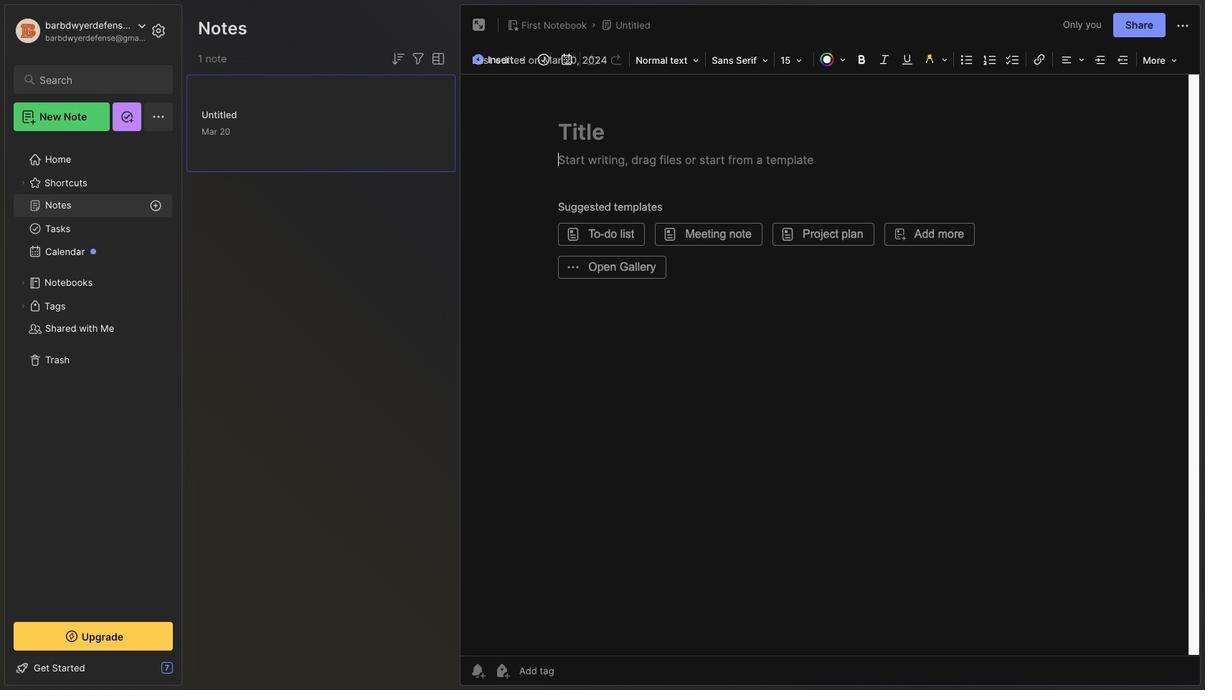 Task type: describe. For each thing, give the bounding box(es) containing it.
tree inside main element
[[5, 140, 182, 610]]

expand note image
[[471, 17, 488, 34]]

settings image
[[150, 22, 167, 39]]

Add filters field
[[410, 50, 427, 67]]

Add tag field
[[518, 665, 626, 678]]

bold image
[[852, 50, 872, 70]]

bulleted list image
[[957, 50, 977, 70]]

indent image
[[1091, 50, 1111, 70]]

More actions field
[[1175, 16, 1192, 34]]

italic image
[[875, 50, 895, 70]]

Note Editor text field
[[461, 74, 1200, 657]]

Help and Learning task checklist field
[[5, 657, 182, 680]]

Search text field
[[39, 73, 160, 87]]

Sort options field
[[390, 50, 407, 67]]

Heading level field
[[632, 50, 704, 70]]

expand notebooks image
[[19, 279, 27, 288]]

View options field
[[427, 50, 447, 67]]

Highlight field
[[919, 50, 952, 70]]



Task type: vqa. For each thing, say whether or not it's contained in the screenshot.
1st TAB LIST from the bottom
no



Task type: locate. For each thing, give the bounding box(es) containing it.
add a reminder image
[[469, 663, 486, 680]]

main element
[[0, 0, 187, 691]]

more actions image
[[1175, 17, 1192, 34]]

More field
[[1139, 50, 1182, 70]]

add filters image
[[410, 50, 427, 67]]

tree
[[5, 140, 182, 610]]

note window element
[[460, 4, 1201, 690]]

underline image
[[898, 50, 918, 70]]

expand tags image
[[19, 302, 27, 311]]

click to collapse image
[[181, 664, 192, 682]]

calendar event image
[[557, 50, 577, 70]]

Font color field
[[816, 50, 850, 70]]

task image
[[534, 50, 554, 70]]

Alignment field
[[1055, 50, 1089, 70]]

none search field inside main element
[[39, 71, 160, 88]]

numbered list image
[[980, 50, 1000, 70]]

outdent image
[[1114, 50, 1134, 70]]

insert link image
[[1030, 50, 1050, 70]]

Font family field
[[708, 50, 773, 70]]

checklist image
[[1003, 50, 1023, 70]]

Font size field
[[776, 50, 812, 70]]

None search field
[[39, 71, 160, 88]]

add tag image
[[494, 663, 511, 680]]

Insert field
[[469, 50, 533, 70]]

Account field
[[14, 17, 146, 45]]



